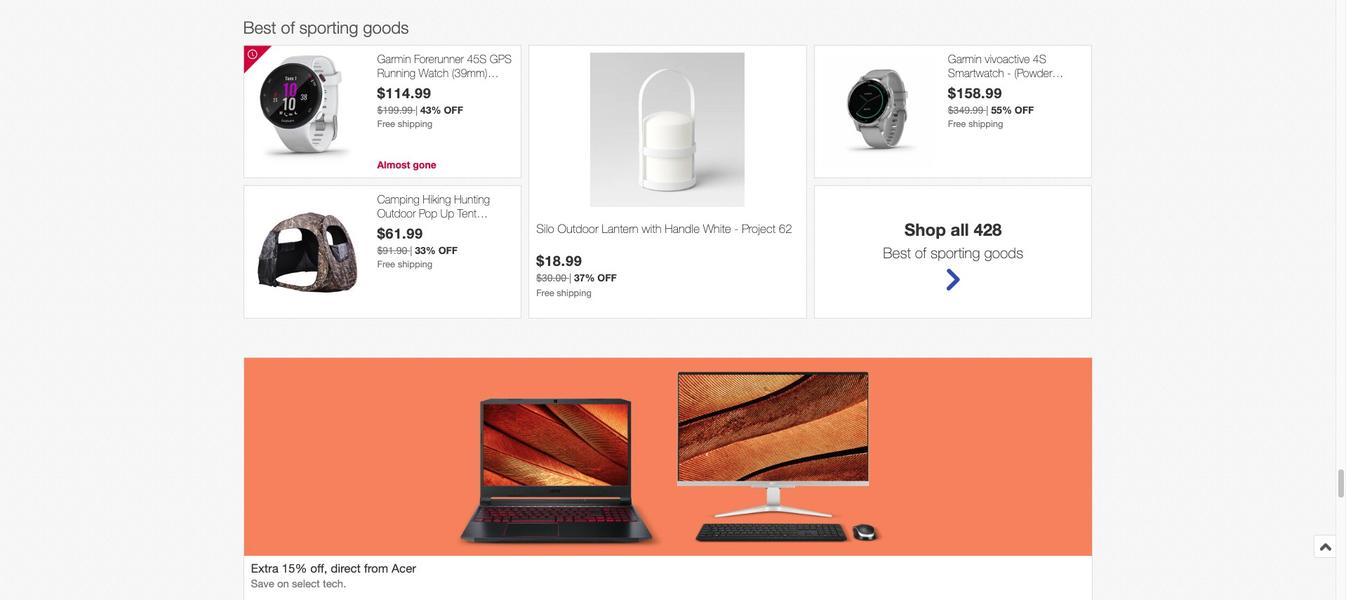 Task type: locate. For each thing, give the bounding box(es) containing it.
sporting
[[299, 18, 358, 37], [931, 245, 981, 261]]

shipping inside '$114.99 $199.99 | 43% off free shipping'
[[398, 119, 433, 129]]

1 vertical spatial of
[[915, 245, 927, 261]]

watch
[[419, 66, 449, 79]]

garmin forerunner 45s gps running watch (39mm) (white) link
[[377, 53, 514, 93]]

| inside $18.99 $30.00 | 37% off free shipping
[[569, 272, 571, 284]]

off for $18.99
[[598, 272, 617, 284]]

free down $349.99
[[948, 119, 966, 129]]

free
[[377, 119, 395, 129], [948, 119, 966, 129], [377, 259, 395, 269], [537, 288, 554, 298]]

off inside '$114.99 $199.99 | 43% off free shipping'
[[444, 104, 463, 116]]

(powder
[[1015, 66, 1053, 79]]

free down the $91.90
[[377, 259, 395, 269]]

outdoor down camping
[[377, 207, 416, 219]]

free down $199.99
[[377, 119, 395, 129]]

0 horizontal spatial outdoor
[[377, 207, 416, 219]]

of inside the shop all 428 best of sporting goods
[[915, 245, 927, 261]]

free inside $158.99 $349.99 | 55% off free shipping
[[948, 119, 966, 129]]

| left the 37%
[[569, 272, 571, 284]]

| for $158.99
[[987, 104, 989, 116]]

best inside the shop all 428 best of sporting goods
[[883, 245, 911, 261]]

goods
[[363, 18, 409, 37], [985, 245, 1024, 261]]

shipping inside "$61.99 $91.90 | 33% off free shipping"
[[398, 259, 433, 269]]

lantern
[[602, 222, 639, 236]]

- down vivoactive
[[1008, 66, 1012, 79]]

best
[[243, 18, 276, 37], [883, 245, 911, 261]]

| left 43% at the top left of page
[[416, 104, 418, 116]]

garmin for $158.99
[[948, 53, 982, 66]]

off right 33%
[[439, 244, 458, 256]]

1 horizontal spatial garmin
[[948, 53, 982, 66]]

| left 33%
[[410, 245, 412, 256]]

off for $114.99
[[444, 104, 463, 116]]

tech.
[[323, 578, 346, 590]]

off for $158.99
[[1015, 104, 1034, 116]]

hiking
[[423, 193, 451, 206]]

2 garmin from the left
[[948, 53, 982, 66]]

of
[[281, 18, 295, 37], [915, 245, 927, 261]]

free for $18.99
[[537, 288, 554, 298]]

1 horizontal spatial -
[[1008, 66, 1012, 79]]

handle
[[665, 222, 700, 236]]

1 horizontal spatial sporting
[[931, 245, 981, 261]]

1 vertical spatial sporting
[[931, 245, 981, 261]]

shipping down 33%
[[398, 259, 433, 269]]

free down $30.00
[[537, 288, 554, 298]]

- right white
[[735, 222, 739, 236]]

free inside "$61.99 $91.90 | 33% off free shipping"
[[377, 259, 395, 269]]

save
[[251, 578, 274, 590]]

1 horizontal spatial goods
[[985, 245, 1024, 261]]

pop
[[419, 207, 437, 219]]

shipping
[[398, 119, 433, 129], [969, 119, 1004, 129], [398, 259, 433, 269], [557, 288, 592, 298]]

gone
[[413, 159, 437, 171]]

project
[[742, 222, 776, 236]]

running
[[377, 66, 416, 79]]

select
[[292, 578, 320, 590]]

off
[[444, 104, 463, 116], [1015, 104, 1034, 116], [439, 244, 458, 256], [598, 272, 617, 284]]

0 vertical spatial -
[[1008, 66, 1012, 79]]

extra
[[251, 562, 279, 576]]

0 horizontal spatial best
[[243, 18, 276, 37]]

shipping inside $18.99 $30.00 | 37% off free shipping
[[557, 288, 592, 298]]

free inside '$114.99 $199.99 | 43% off free shipping'
[[377, 119, 395, 129]]

garmin up smartwatch
[[948, 53, 982, 66]]

15%
[[282, 562, 307, 576]]

$91.90
[[377, 245, 407, 256]]

-
[[1008, 66, 1012, 79], [735, 222, 739, 236]]

shipping down 43% at the top left of page
[[398, 119, 433, 129]]

gps
[[490, 53, 512, 66]]

1 vertical spatial best
[[883, 245, 911, 261]]

garmin inside garmin vivoactive 4s smartwatch - (powder gray/stainless)
[[948, 53, 982, 66]]

white
[[703, 222, 731, 236]]

0 horizontal spatial garmin
[[377, 53, 411, 66]]

garmin vivoactive 4s smartwatch - (powder gray/stainless)
[[948, 53, 1053, 93]]

| inside $158.99 $349.99 | 55% off free shipping
[[987, 104, 989, 116]]

0 vertical spatial best
[[243, 18, 276, 37]]

1 vertical spatial outdoor
[[558, 222, 599, 236]]

$18.99
[[537, 252, 582, 269]]

(39mm)
[[452, 66, 488, 79]]

| for $114.99
[[416, 104, 418, 116]]

0 vertical spatial sporting
[[299, 18, 358, 37]]

garmin up running
[[377, 53, 411, 66]]

1 horizontal spatial of
[[915, 245, 927, 261]]

hunting
[[454, 193, 490, 206]]

shipping inside $158.99 $349.99 | 55% off free shipping
[[969, 119, 1004, 129]]

door
[[476, 220, 498, 233]]

|
[[416, 104, 418, 116], [987, 104, 989, 116], [410, 245, 412, 256], [569, 272, 571, 284]]

off inside "$61.99 $91.90 | 33% off free shipping"
[[439, 244, 458, 256]]

on
[[277, 578, 289, 590]]

1 vertical spatial goods
[[985, 245, 1024, 261]]

0 vertical spatial goods
[[363, 18, 409, 37]]

$114.99 $199.99 | 43% off free shipping
[[377, 84, 463, 129]]

garmin vivoactive 4s smartwatch - (powder gray/stainless) link
[[948, 53, 1085, 93]]

| left 55% in the right top of the page
[[987, 104, 989, 116]]

off right 55% in the right top of the page
[[1015, 104, 1034, 116]]

off right 43% at the top left of page
[[444, 104, 463, 116]]

43%
[[421, 104, 441, 116]]

silo outdoor lantern with handle white - project 62
[[537, 222, 792, 236]]

direct
[[331, 562, 361, 576]]

0 vertical spatial outdoor
[[377, 207, 416, 219]]

almost gone
[[377, 159, 437, 171]]

428
[[974, 220, 1002, 240]]

$30.00
[[537, 272, 567, 284]]

outdoor
[[377, 207, 416, 219], [558, 222, 599, 236]]

0 horizontal spatial goods
[[363, 18, 409, 37]]

1 garmin from the left
[[377, 53, 411, 66]]

shop all 428 best of sporting goods
[[883, 220, 1024, 261]]

almost
[[377, 159, 410, 171]]

1 horizontal spatial best
[[883, 245, 911, 261]]

off right the 37%
[[598, 272, 617, 284]]

1 vertical spatial -
[[735, 222, 739, 236]]

shipping down 55% in the right top of the page
[[969, 119, 1004, 129]]

garmin inside garmin forerunner 45s gps running watch (39mm) (white)
[[377, 53, 411, 66]]

persons
[[377, 234, 415, 246]]

| inside "$61.99 $91.90 | 33% off free shipping"
[[410, 245, 412, 256]]

| inside '$114.99 $199.99 | 43% off free shipping'
[[416, 104, 418, 116]]

2
[[502, 220, 508, 233]]

$61.99
[[377, 225, 423, 241]]

0 horizontal spatial sporting
[[299, 18, 358, 37]]

goods down 428
[[985, 245, 1024, 261]]

shipping for $61.99
[[398, 259, 433, 269]]

from
[[364, 562, 388, 576]]

free for $61.99
[[377, 259, 395, 269]]

0 vertical spatial of
[[281, 18, 295, 37]]

shipping down the 37%
[[557, 288, 592, 298]]

silo outdoor lantern with handle white - project 62 link
[[537, 222, 800, 252]]

goods up running
[[363, 18, 409, 37]]

camping hiking hunting outdoor pop up tent waterproof w/zipper door 2 persons
[[377, 193, 508, 246]]

camping
[[377, 193, 420, 206]]

outdoor right silo
[[558, 222, 599, 236]]

off inside $18.99 $30.00 | 37% off free shipping
[[598, 272, 617, 284]]

$114.99
[[377, 84, 432, 101]]

free inside $18.99 $30.00 | 37% off free shipping
[[537, 288, 554, 298]]

garmin
[[377, 53, 411, 66], [948, 53, 982, 66]]

off inside $158.99 $349.99 | 55% off free shipping
[[1015, 104, 1034, 116]]



Task type: describe. For each thing, give the bounding box(es) containing it.
acer
[[392, 562, 416, 576]]

outdoor inside camping hiking hunting outdoor pop up tent waterproof w/zipper door 2 persons
[[377, 207, 416, 219]]

$158.99 $349.99 | 55% off free shipping
[[948, 84, 1034, 129]]

silo
[[537, 222, 554, 236]]

1 horizontal spatial outdoor
[[558, 222, 599, 236]]

with
[[642, 222, 662, 236]]

goods inside the shop all 428 best of sporting goods
[[985, 245, 1024, 261]]

forerunner
[[414, 53, 464, 66]]

$158.99
[[948, 84, 1003, 101]]

best of sporting goods
[[243, 18, 409, 37]]

free for $114.99
[[377, 119, 395, 129]]

smartwatch
[[948, 66, 1004, 79]]

45s
[[467, 53, 487, 66]]

55%
[[992, 104, 1012, 116]]

shop
[[905, 220, 946, 240]]

tent
[[457, 207, 477, 219]]

$18.99 $30.00 | 37% off free shipping
[[537, 252, 617, 298]]

shipping for $18.99
[[557, 288, 592, 298]]

all
[[951, 220, 969, 240]]

sporting inside the shop all 428 best of sporting goods
[[931, 245, 981, 261]]

33%
[[415, 244, 436, 256]]

off,
[[310, 562, 327, 576]]

gray/stainless)
[[948, 80, 1018, 93]]

$349.99
[[948, 104, 984, 116]]

(white)
[[377, 80, 409, 93]]

$199.99
[[377, 104, 413, 116]]

| for $61.99
[[410, 245, 412, 256]]

$61.99 $91.90 | 33% off free shipping
[[377, 225, 458, 269]]

garmin forerunner 45s gps running watch (39mm) (white)
[[377, 53, 512, 93]]

extra 15% off, direct from acer save on select tech.
[[251, 562, 416, 590]]

shipping for $158.99
[[969, 119, 1004, 129]]

- inside garmin vivoactive 4s smartwatch - (powder gray/stainless)
[[1008, 66, 1012, 79]]

waterproof
[[377, 220, 428, 233]]

0 horizontal spatial -
[[735, 222, 739, 236]]

0 horizontal spatial of
[[281, 18, 295, 37]]

62
[[779, 222, 792, 236]]

37%
[[574, 272, 595, 284]]

up
[[441, 207, 454, 219]]

free for $158.99
[[948, 119, 966, 129]]

camping hiking hunting outdoor pop up tent waterproof w/zipper door 2 persons link
[[377, 193, 514, 246]]

off for $61.99
[[439, 244, 458, 256]]

| for $18.99
[[569, 272, 571, 284]]

vivoactive
[[985, 53, 1030, 66]]

garmin for $114.99
[[377, 53, 411, 66]]

shipping for $114.99
[[398, 119, 433, 129]]

4s
[[1033, 53, 1047, 66]]

w/zipper
[[432, 220, 473, 233]]



Task type: vqa. For each thing, say whether or not it's contained in the screenshot.
k-
no



